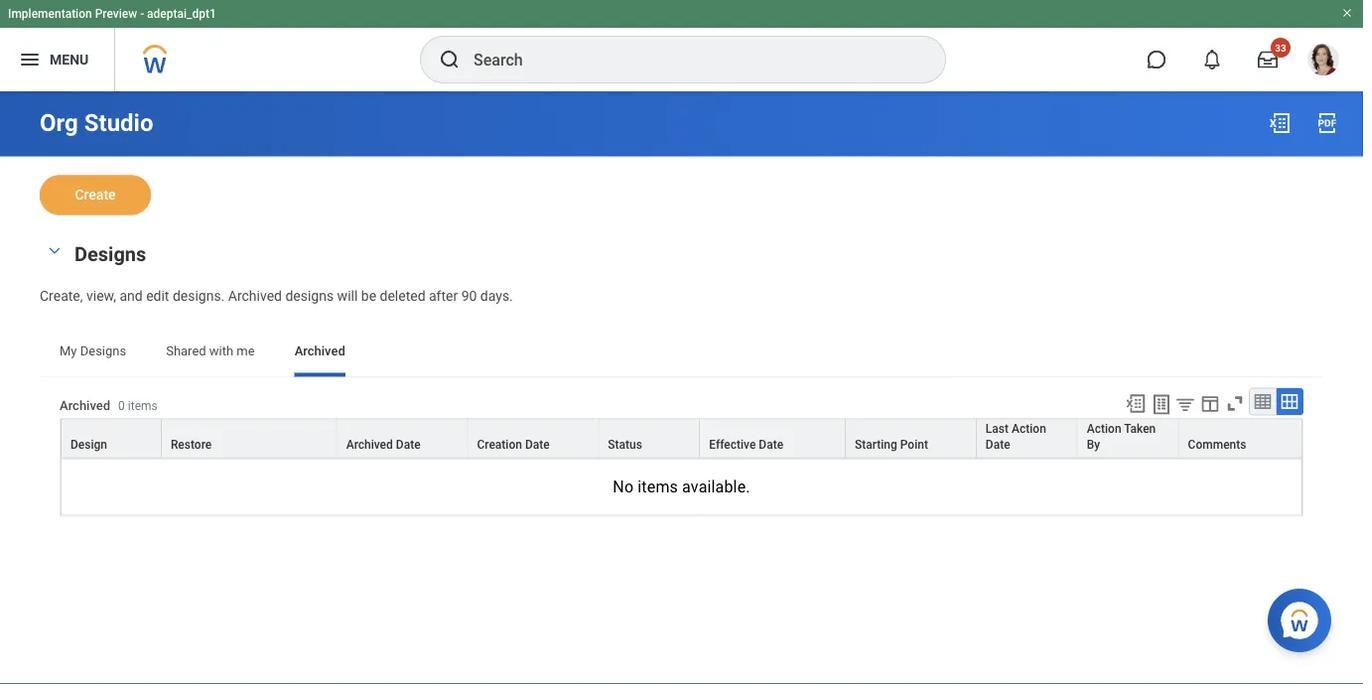 Task type: vqa. For each thing, say whether or not it's contained in the screenshot.
seventh clipboard image from the top of the Global Navigation dialog at the left of page
no



Task type: locate. For each thing, give the bounding box(es) containing it.
toolbar
[[1116, 388, 1304, 418]]

0 vertical spatial items
[[128, 399, 158, 413]]

designs
[[74, 243, 146, 266], [80, 343, 126, 358]]

menu
[[50, 51, 89, 68]]

starting point button
[[846, 419, 976, 457]]

items
[[128, 399, 158, 413], [638, 478, 678, 496]]

action right the "last"
[[1012, 421, 1047, 435]]

notifications large image
[[1203, 50, 1223, 70]]

date inside popup button
[[759, 437, 784, 451]]

no
[[613, 478, 634, 496]]

archived for archived date
[[346, 437, 393, 451]]

1 vertical spatial designs
[[80, 343, 126, 358]]

date left 'creation'
[[396, 437, 421, 451]]

status button
[[599, 419, 699, 457]]

chevron down image
[[43, 244, 67, 258]]

date right "effective"
[[759, 437, 784, 451]]

search image
[[438, 48, 462, 72]]

items right the 'no'
[[638, 478, 678, 496]]

be
[[361, 288, 376, 304]]

action up by
[[1087, 421, 1122, 435]]

1 horizontal spatial items
[[638, 478, 678, 496]]

justify image
[[18, 48, 42, 72]]

2 date from the left
[[525, 437, 550, 451]]

deleted
[[380, 288, 426, 304]]

me
[[237, 343, 255, 358]]

export to worksheets image
[[1150, 393, 1174, 416]]

archived date
[[346, 437, 421, 451]]

fullscreen image
[[1225, 393, 1246, 414]]

last action date
[[986, 421, 1047, 451]]

archived inside tab list
[[295, 343, 345, 358]]

designs.
[[173, 288, 225, 304]]

1 action from the left
[[1012, 421, 1047, 435]]

designs right my
[[80, 343, 126, 358]]

designs up view,
[[74, 243, 146, 266]]

action
[[1012, 421, 1047, 435], [1087, 421, 1122, 435]]

menu banner
[[0, 0, 1364, 91]]

tab list
[[40, 329, 1324, 377]]

table image
[[1253, 392, 1273, 411]]

date right 'creation'
[[525, 437, 550, 451]]

3 date from the left
[[759, 437, 784, 451]]

tab list inside the org studio "main content"
[[40, 329, 1324, 377]]

export to excel image
[[1125, 393, 1147, 414]]

days.
[[481, 288, 513, 304]]

my
[[60, 343, 77, 358]]

restore
[[171, 437, 212, 451]]

archived inside popup button
[[346, 437, 393, 451]]

profile logan mcneil image
[[1308, 44, 1340, 80]]

date down the "last"
[[986, 437, 1011, 451]]

point
[[901, 437, 929, 451]]

select to filter grid data image
[[1175, 394, 1197, 414]]

archived for archived
[[295, 343, 345, 358]]

tab list containing my designs
[[40, 329, 1324, 377]]

edit
[[146, 288, 169, 304]]

1 date from the left
[[396, 437, 421, 451]]

row containing last action date
[[61, 418, 1303, 458]]

row
[[61, 418, 1303, 458]]

0 vertical spatial designs
[[74, 243, 146, 266]]

archived for archived 0 items
[[60, 398, 110, 413]]

date for archived date
[[396, 437, 421, 451]]

org
[[40, 109, 78, 137]]

design button
[[62, 419, 161, 457]]

view printable version (pdf) image
[[1316, 111, 1340, 135]]

1 vertical spatial items
[[638, 478, 678, 496]]

no items available.
[[613, 478, 751, 496]]

org studio
[[40, 109, 153, 137]]

archived
[[228, 288, 282, 304], [295, 343, 345, 358], [60, 398, 110, 413], [346, 437, 393, 451]]

0 horizontal spatial action
[[1012, 421, 1047, 435]]

creation
[[477, 437, 522, 451]]

date inside last action date
[[986, 437, 1011, 451]]

0 horizontal spatial items
[[128, 399, 158, 413]]

effective
[[709, 437, 756, 451]]

shared
[[166, 343, 206, 358]]

1 horizontal spatial action
[[1087, 421, 1122, 435]]

date for creation date
[[525, 437, 550, 451]]

-
[[140, 7, 144, 21]]

menu button
[[0, 28, 114, 91]]

items right 0
[[128, 399, 158, 413]]

date
[[396, 437, 421, 451], [525, 437, 550, 451], [759, 437, 784, 451], [986, 437, 1011, 451]]

comments
[[1188, 437, 1247, 451]]

2 action from the left
[[1087, 421, 1122, 435]]

adeptai_dpt1
[[147, 7, 216, 21]]

4 date from the left
[[986, 437, 1011, 451]]

export to excel image
[[1268, 111, 1292, 135]]

last action date button
[[977, 419, 1077, 457]]



Task type: describe. For each thing, give the bounding box(es) containing it.
expand table image
[[1280, 392, 1300, 411]]

create
[[75, 187, 116, 203]]

90
[[462, 288, 477, 304]]

will
[[337, 288, 358, 304]]

design
[[71, 437, 107, 451]]

inbox large image
[[1258, 50, 1278, 70]]

action taken by
[[1087, 421, 1156, 451]]

and
[[120, 288, 143, 304]]

my designs
[[60, 343, 126, 358]]

designs
[[285, 288, 334, 304]]

action inside last action date
[[1012, 421, 1047, 435]]

designs group
[[40, 239, 1324, 305]]

click to view/edit grid preferences image
[[1200, 393, 1222, 414]]

available.
[[682, 478, 751, 496]]

starting point
[[855, 437, 929, 451]]

effective date
[[709, 437, 784, 451]]

last
[[986, 421, 1009, 435]]

with
[[209, 343, 234, 358]]

designs inside designs group
[[74, 243, 146, 266]]

designs button
[[74, 243, 146, 266]]

close environment banner image
[[1342, 7, 1354, 19]]

create button
[[40, 175, 151, 215]]

by
[[1087, 437, 1101, 451]]

preview
[[95, 7, 137, 21]]

effective date button
[[700, 419, 845, 457]]

after
[[429, 288, 458, 304]]

shared with me
[[166, 343, 255, 358]]

designs inside tab list
[[80, 343, 126, 358]]

33
[[1276, 42, 1287, 54]]

creation date button
[[468, 419, 598, 457]]

33 button
[[1246, 38, 1291, 81]]

create, view, and edit designs. archived designs will be deleted after 90 days.
[[40, 288, 513, 304]]

org studio main content
[[0, 91, 1364, 588]]

action inside action taken by
[[1087, 421, 1122, 435]]

status
[[608, 437, 643, 451]]

implementation preview -   adeptai_dpt1
[[8, 7, 216, 21]]

action taken by button
[[1078, 419, 1179, 457]]

items inside archived 0 items
[[128, 399, 158, 413]]

Search Workday  search field
[[474, 38, 905, 81]]

studio
[[84, 109, 153, 137]]

toolbar inside the org studio "main content"
[[1116, 388, 1304, 418]]

taken
[[1125, 421, 1156, 435]]

create,
[[40, 288, 83, 304]]

archived inside designs group
[[228, 288, 282, 304]]

restore button
[[162, 419, 336, 457]]

0
[[118, 399, 125, 413]]

date for effective date
[[759, 437, 784, 451]]

starting
[[855, 437, 898, 451]]

creation date
[[477, 437, 550, 451]]

implementation
[[8, 7, 92, 21]]

archived 0 items
[[60, 398, 158, 413]]

row inside the org studio "main content"
[[61, 418, 1303, 458]]

archived date button
[[337, 419, 467, 457]]

view,
[[86, 288, 116, 304]]

comments button
[[1180, 419, 1302, 457]]



